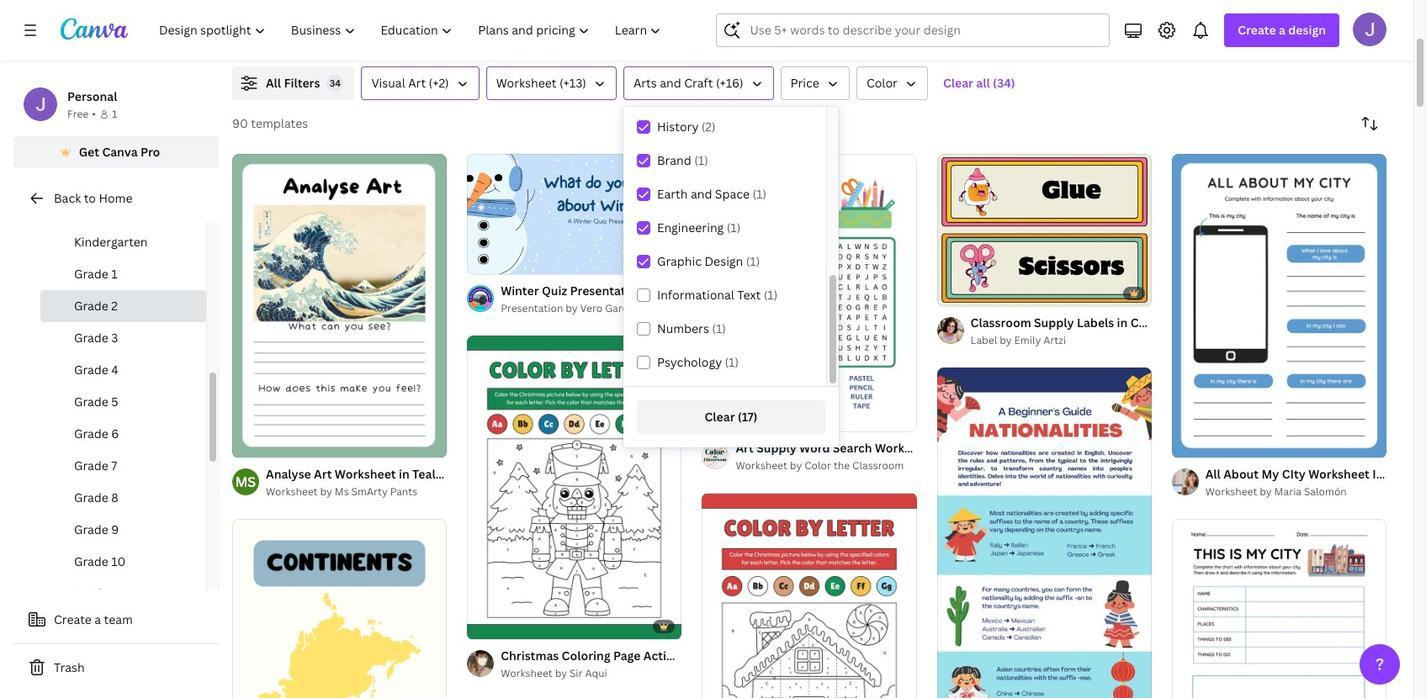 Task type: vqa. For each thing, say whether or not it's contained in the screenshot.


Task type: describe. For each thing, give the bounding box(es) containing it.
(+2)
[[429, 75, 449, 91]]

(1) right space
[[753, 186, 767, 202]]

all for all about my city worksheet in white a worksheet by maria salomón
[[1206, 466, 1221, 482]]

history (2)
[[657, 119, 716, 135]]

sir
[[570, 666, 583, 681]]

grade 5 link
[[40, 386, 206, 418]]

ms smarty pants image
[[232, 469, 259, 496]]

text
[[737, 287, 761, 303]]

3
[[111, 330, 118, 346]]

blue inside winter quiz presentation in white and blue illustrative style presentation by vero garcía
[[721, 283, 747, 299]]

worksheet up smarty
[[335, 466, 396, 482]]

grade 5
[[74, 394, 118, 410]]

of for winter quiz presentation in white and blue illustrative style
[[486, 254, 495, 267]]

winter quiz presentation in white and blue illustrative style link
[[501, 282, 844, 300]]

design
[[1289, 22, 1326, 38]]

about
[[1224, 466, 1259, 482]]

visual
[[371, 75, 405, 91]]

maria
[[1275, 485, 1302, 499]]

analyse art worksheet in teal blue basic style image
[[232, 154, 447, 458]]

(+13)
[[560, 75, 586, 91]]

informational
[[657, 287, 735, 303]]

label
[[971, 333, 997, 348]]

grade 3
[[74, 330, 118, 346]]

aqui
[[585, 666, 607, 681]]

filters
[[284, 75, 320, 91]]

all about my city worksheet in white a link
[[1206, 465, 1426, 484]]

grade 4 link
[[40, 354, 206, 386]]

vero
[[580, 301, 603, 315]]

by inside winter quiz presentation in white and blue illustrative style presentation by vero garcía
[[566, 301, 578, 315]]

style inside winter quiz presentation in white and blue illustrative style presentation by vero garcía
[[815, 283, 844, 299]]

1 of 4
[[949, 286, 973, 299]]

templates
[[251, 115, 308, 131]]

clear (17)
[[705, 409, 758, 425]]

of for analyse art worksheet in teal blue basic style
[[251, 438, 261, 450]]

6
[[111, 426, 119, 442]]

grade for grade 1
[[74, 266, 108, 282]]

a for team
[[94, 612, 101, 628]]

colorful
[[1131, 315, 1178, 331]]

all filters
[[266, 75, 320, 91]]

style inside "analyse art worksheet in teal blue basic style worksheet by ms smarty pants"
[[501, 466, 530, 482]]

grade 7 link
[[40, 450, 206, 482]]

personal
[[67, 88, 117, 104]]

a for design
[[1279, 22, 1286, 38]]

worksheet by ms smarty pants link
[[266, 484, 447, 501]]

brand
[[657, 152, 692, 168]]

classroom supply labels in colorful retro  style image
[[937, 154, 1152, 306]]

classroom inside classroom supply labels in colorful retro  style label by emily artzi
[[971, 315, 1031, 331]]

analyse
[[266, 466, 311, 482]]

90
[[232, 115, 248, 131]]

and for craft
[[660, 75, 681, 91]]

classroom supply labels in colorful retro  style label by emily artzi
[[971, 315, 1244, 348]]

1 for analyse
[[244, 438, 249, 450]]

clear for clear all (34)
[[943, 75, 974, 91]]

create a team
[[54, 612, 133, 628]]

trash link
[[13, 651, 219, 685]]

earth
[[657, 186, 688, 202]]

artzi
[[1044, 333, 1066, 348]]

art for visual
[[408, 75, 426, 91]]

christmas coloring page activity worksheet in red and white festive and lined style image
[[702, 494, 917, 698]]

(2)
[[702, 119, 716, 135]]

analyse art worksheet in teal blue basic style link
[[266, 465, 530, 484]]

Sort by button
[[1353, 107, 1387, 141]]

worksheet by color the classroom link
[[736, 458, 917, 475]]

1 for classroom
[[949, 286, 954, 299]]

grade for grade 7
[[74, 458, 108, 474]]

create for create a team
[[54, 612, 92, 628]]

grade for grade 9
[[74, 522, 108, 538]]

1 of 2
[[244, 438, 268, 450]]

art supply word search worksheet in red green illustrated style image
[[702, 154, 917, 432]]

all for all filters
[[266, 75, 281, 91]]

90 templates
[[232, 115, 308, 131]]

1 of 20
[[479, 254, 509, 267]]

Search search field
[[750, 14, 1099, 46]]

1 vertical spatial 4
[[111, 362, 119, 378]]

space
[[715, 186, 750, 202]]

free •
[[67, 107, 96, 121]]

free
[[67, 107, 89, 121]]

1 horizontal spatial 4
[[968, 286, 973, 299]]

grade for grade 4
[[74, 362, 108, 378]]

to
[[84, 190, 96, 206]]

1 of 2 link
[[232, 154, 447, 458]]

(1) down informational text (1)
[[712, 321, 726, 337]]

graphic design (1)
[[657, 253, 760, 269]]

visual art (+2) button
[[361, 66, 479, 100]]

grade for grade 10
[[74, 554, 108, 570]]

pro
[[141, 144, 160, 160]]

0 vertical spatial presentation
[[570, 283, 644, 299]]

by inside the all about my city worksheet in white a worksheet by maria salomón
[[1260, 485, 1272, 499]]

history
[[657, 119, 699, 135]]

classroom supply labels in colorful retro  style link
[[971, 314, 1244, 333]]

pre-school link
[[40, 194, 206, 226]]

city
[[1282, 466, 1306, 482]]

worksheet inside button
[[496, 75, 557, 91]]

(1) right the 'text'
[[764, 287, 778, 303]]

the
[[834, 459, 850, 473]]

color inside button
[[867, 75, 898, 91]]

numbers
[[657, 321, 709, 337]]

garcía
[[605, 301, 636, 315]]

10
[[111, 554, 126, 570]]

and inside winter quiz presentation in white and blue illustrative style presentation by vero garcía
[[696, 283, 718, 299]]

34
[[330, 77, 341, 89]]

grade 10 link
[[40, 546, 206, 578]]

(34)
[[993, 75, 1015, 91]]

grade 6 link
[[40, 418, 206, 450]]

back
[[54, 190, 81, 206]]

grade for grade 6
[[74, 426, 108, 442]]

christmas coloring page activity worksheet in green and white festive and lined style image
[[467, 336, 682, 639]]

grade 11 link
[[40, 578, 206, 610]]

style inside classroom supply labels in colorful retro  style label by emily artzi
[[1215, 315, 1244, 331]]

grade 8 link
[[40, 482, 206, 514]]

grade 9 link
[[40, 514, 206, 546]]

9
[[111, 522, 119, 538]]

all about my city worksheet in white and blue simple style image
[[1172, 154, 1387, 458]]

grade for grade 11
[[74, 586, 108, 602]]

arts
[[634, 75, 657, 91]]

trash
[[54, 660, 85, 676]]

nationalities infographic in white blue cute fun style image
[[937, 368, 1152, 698]]

winter quiz presentation in white and blue illustrative style presentation by vero garcía
[[501, 283, 844, 315]]

clear all (34)
[[943, 75, 1015, 91]]

smarty
[[351, 485, 388, 499]]



Task type: locate. For each thing, give the bounding box(es) containing it.
0 vertical spatial of
[[486, 254, 495, 267]]

of inside 1 of 2 link
[[251, 438, 261, 450]]

0 vertical spatial clear
[[943, 75, 974, 91]]

all about my city worksheet in white a worksheet by maria salomón
[[1206, 466, 1426, 499]]

classroom
[[971, 315, 1031, 331], [853, 459, 904, 473]]

pants
[[390, 485, 418, 499]]

get canva pro
[[79, 144, 160, 160]]

8 grade from the top
[[74, 490, 108, 506]]

by inside classroom supply labels in colorful retro  style label by emily artzi
[[1000, 333, 1012, 348]]

1 for winter
[[479, 254, 484, 267]]

in inside "analyse art worksheet in teal blue basic style worksheet by ms smarty pants"
[[399, 466, 410, 482]]

0 vertical spatial style
[[815, 283, 844, 299]]

0 vertical spatial and
[[660, 75, 681, 91]]

worksheet down about
[[1206, 485, 1258, 499]]

ms link
[[232, 469, 259, 496]]

presentation by vero garcía link
[[501, 300, 682, 317]]

grade down grade 1
[[74, 298, 108, 314]]

ms smarty pants element
[[232, 469, 259, 496]]

1 horizontal spatial classroom
[[971, 315, 1031, 331]]

grade left 7
[[74, 458, 108, 474]]

grade for grade 8
[[74, 490, 108, 506]]

classroom right "the"
[[853, 459, 904, 473]]

0 vertical spatial blue
[[721, 283, 747, 299]]

and down graphic design (1)
[[696, 283, 718, 299]]

1 of 4 link
[[937, 154, 1152, 306]]

jacob simon image
[[1353, 13, 1387, 46]]

1
[[112, 107, 117, 121], [479, 254, 484, 267], [111, 266, 118, 282], [949, 286, 954, 299], [244, 438, 249, 450]]

1 vertical spatial white
[[1387, 466, 1420, 482]]

by down my
[[1260, 485, 1272, 499]]

a inside create a team 'button'
[[94, 612, 101, 628]]

style right basic
[[501, 466, 530, 482]]

0 vertical spatial color
[[867, 75, 898, 91]]

grade down grade 3
[[74, 362, 108, 378]]

(1) right the psychology
[[725, 354, 739, 370]]

•
[[92, 107, 96, 121]]

(1) right the design
[[746, 253, 760, 269]]

in inside winter quiz presentation in white and blue illustrative style presentation by vero garcía
[[647, 283, 657, 299]]

by
[[566, 301, 578, 315], [1000, 333, 1012, 348], [790, 459, 802, 473], [320, 485, 332, 499], [1260, 485, 1272, 499], [555, 666, 567, 681]]

presentation down winter
[[501, 301, 563, 315]]

winter
[[501, 283, 539, 299]]

psychology
[[657, 354, 722, 370]]

back to home
[[54, 190, 133, 206]]

all inside the all about my city worksheet in white a worksheet by maria salomón
[[1206, 466, 1221, 482]]

1 horizontal spatial a
[[1279, 22, 1286, 38]]

my
[[1262, 466, 1279, 482]]

in right labels
[[1117, 315, 1128, 331]]

of inside 1 of 4 link
[[956, 286, 965, 299]]

0 horizontal spatial 4
[[111, 362, 119, 378]]

0 horizontal spatial a
[[94, 612, 101, 628]]

white inside the all about my city worksheet in white a worksheet by maria salomón
[[1387, 466, 1420, 482]]

of for classroom supply labels in colorful retro  style
[[956, 286, 965, 299]]

numbers (1)
[[657, 321, 726, 337]]

1 horizontal spatial art
[[408, 75, 426, 91]]

grade up grade 2
[[74, 266, 108, 282]]

1 horizontal spatial style
[[815, 283, 844, 299]]

retro
[[1181, 315, 1212, 331]]

1 horizontal spatial presentation
[[570, 283, 644, 299]]

0 horizontal spatial color
[[805, 459, 831, 473]]

11 grade from the top
[[74, 586, 108, 602]]

6 grade from the top
[[74, 426, 108, 442]]

0 horizontal spatial 2
[[111, 298, 118, 314]]

in for teal
[[399, 466, 410, 482]]

0 horizontal spatial classroom
[[853, 459, 904, 473]]

grade for grade 2
[[74, 298, 108, 314]]

a inside create a design dropdown button
[[1279, 22, 1286, 38]]

1 horizontal spatial white
[[1387, 466, 1420, 482]]

grade 3 link
[[40, 322, 206, 354]]

1 vertical spatial a
[[94, 612, 101, 628]]

grade left 3
[[74, 330, 108, 346]]

by right label
[[1000, 333, 1012, 348]]

1 vertical spatial style
[[1215, 315, 1244, 331]]

0 horizontal spatial clear
[[705, 409, 735, 425]]

0 horizontal spatial create
[[54, 612, 92, 628]]

worksheet (+13)
[[496, 75, 586, 91]]

0 vertical spatial white
[[660, 283, 694, 299]]

in for white
[[647, 283, 657, 299]]

7
[[111, 458, 117, 474]]

style
[[815, 283, 844, 299], [1215, 315, 1244, 331], [501, 466, 530, 482]]

2 vertical spatial and
[[696, 283, 718, 299]]

all left about
[[1206, 466, 1221, 482]]

clear left '(17)'
[[705, 409, 735, 425]]

None search field
[[717, 13, 1110, 47]]

(+16)
[[716, 75, 744, 91]]

2 vertical spatial style
[[501, 466, 530, 482]]

1 horizontal spatial clear
[[943, 75, 974, 91]]

clear for clear (17)
[[705, 409, 735, 425]]

1 horizontal spatial 2
[[263, 438, 268, 450]]

20
[[498, 254, 509, 267]]

a left design
[[1279, 22, 1286, 38]]

worksheet by maria salomón link
[[1206, 484, 1387, 501]]

all left filters
[[266, 75, 281, 91]]

1 vertical spatial create
[[54, 612, 92, 628]]

blue right teal
[[438, 466, 464, 482]]

in for colorful
[[1117, 315, 1128, 331]]

in down "graphic"
[[647, 283, 657, 299]]

grade 7
[[74, 458, 117, 474]]

and
[[660, 75, 681, 91], [691, 186, 712, 202], [696, 283, 718, 299]]

clear all (34) button
[[935, 66, 1024, 100]]

style right illustrative
[[815, 283, 844, 299]]

0 vertical spatial a
[[1279, 22, 1286, 38]]

school
[[98, 202, 135, 218]]

create left design
[[1238, 22, 1276, 38]]

(1)
[[694, 152, 708, 168], [753, 186, 767, 202], [727, 220, 741, 236], [746, 253, 760, 269], [764, 287, 778, 303], [712, 321, 726, 337], [725, 354, 739, 370]]

pre-school
[[74, 202, 135, 218]]

in up pants
[[399, 466, 410, 482]]

1 grade from the top
[[74, 266, 108, 282]]

worksheet by color the classroom
[[736, 459, 904, 473]]

emily
[[1014, 333, 1041, 348]]

grade up create a team
[[74, 586, 108, 602]]

worksheet up salomón
[[1309, 466, 1370, 482]]

create a design
[[1238, 22, 1326, 38]]

1 vertical spatial art
[[314, 466, 332, 482]]

winter quiz presentation in white and blue illustrative style image
[[467, 154, 682, 275]]

0 horizontal spatial of
[[251, 438, 261, 450]]

and inside arts and craft (+16) button
[[660, 75, 681, 91]]

a
[[1423, 466, 1426, 482]]

0 horizontal spatial blue
[[438, 466, 464, 482]]

1 vertical spatial classroom
[[853, 459, 904, 473]]

2 grade from the top
[[74, 298, 108, 314]]

grade 1
[[74, 266, 118, 282]]

0 vertical spatial create
[[1238, 22, 1276, 38]]

2
[[111, 298, 118, 314], [263, 438, 268, 450]]

0 horizontal spatial art
[[314, 466, 332, 482]]

brand (1)
[[657, 152, 708, 168]]

grade 2
[[74, 298, 118, 314]]

clear inside 'button'
[[943, 75, 974, 91]]

1 vertical spatial presentation
[[501, 301, 563, 315]]

price button
[[781, 66, 850, 100]]

worksheet down '(17)'
[[736, 459, 788, 473]]

1 horizontal spatial create
[[1238, 22, 1276, 38]]

0 horizontal spatial all
[[266, 75, 281, 91]]

graphic
[[657, 253, 702, 269]]

by inside "analyse art worksheet in teal blue basic style worksheet by ms smarty pants"
[[320, 485, 332, 499]]

grade 1 link
[[40, 258, 206, 290]]

7 grade from the top
[[74, 458, 108, 474]]

create a design button
[[1225, 13, 1340, 47]]

art inside 'button'
[[408, 75, 426, 91]]

white left a
[[1387, 466, 1420, 482]]

continents world asia document in yellow blue white illustrative style image
[[232, 519, 447, 698]]

this is my city writing worksheet in colorful minimalist style image
[[1172, 519, 1387, 698]]

home
[[99, 190, 133, 206]]

of inside 1 of 20 link
[[486, 254, 495, 267]]

4 up 5
[[111, 362, 119, 378]]

9 grade from the top
[[74, 522, 108, 538]]

0 horizontal spatial white
[[660, 283, 694, 299]]

0 vertical spatial art
[[408, 75, 426, 91]]

create
[[1238, 22, 1276, 38], [54, 612, 92, 628]]

worksheet left (+13)
[[496, 75, 557, 91]]

2 up 3
[[111, 298, 118, 314]]

engineering (1)
[[657, 220, 741, 236]]

1 horizontal spatial blue
[[721, 283, 747, 299]]

grade for grade 5
[[74, 394, 108, 410]]

0 vertical spatial 4
[[968, 286, 973, 299]]

create inside dropdown button
[[1238, 22, 1276, 38]]

1 vertical spatial and
[[691, 186, 712, 202]]

teal
[[412, 466, 436, 482]]

2 horizontal spatial style
[[1215, 315, 1244, 331]]

1 vertical spatial of
[[956, 286, 965, 299]]

back to home link
[[13, 182, 219, 215]]

4 grade from the top
[[74, 362, 108, 378]]

grade 4
[[74, 362, 119, 378]]

2 up analyse
[[263, 438, 268, 450]]

2 horizontal spatial of
[[956, 286, 965, 299]]

5
[[111, 394, 118, 410]]

art inside "analyse art worksheet in teal blue basic style worksheet by ms smarty pants"
[[314, 466, 332, 482]]

by left sir
[[555, 666, 567, 681]]

art
[[408, 75, 426, 91], [314, 466, 332, 482]]

grade 8
[[74, 490, 118, 506]]

0 vertical spatial 2
[[111, 298, 118, 314]]

white
[[660, 283, 694, 299], [1387, 466, 1420, 482]]

by left ms
[[320, 485, 332, 499]]

clear inside button
[[705, 409, 735, 425]]

1 vertical spatial color
[[805, 459, 831, 473]]

grade left 5
[[74, 394, 108, 410]]

create inside 'button'
[[54, 612, 92, 628]]

0 vertical spatial all
[[266, 75, 281, 91]]

8
[[111, 490, 118, 506]]

1 vertical spatial in
[[1117, 315, 1128, 331]]

art left (+2)
[[408, 75, 426, 91]]

style right 'retro'
[[1215, 315, 1244, 331]]

0 horizontal spatial presentation
[[501, 301, 563, 315]]

clear
[[943, 75, 974, 91], [705, 409, 735, 425]]

presentation up garcía
[[570, 283, 644, 299]]

1 vertical spatial blue
[[438, 466, 464, 482]]

0 horizontal spatial in
[[399, 466, 410, 482]]

basic
[[467, 466, 498, 482]]

engineering
[[657, 220, 724, 236]]

arts and craft (+16) button
[[623, 66, 774, 100]]

design
[[705, 253, 743, 269]]

classroom up label
[[971, 315, 1031, 331]]

quiz
[[542, 283, 567, 299]]

worksheet
[[496, 75, 557, 91], [736, 459, 788, 473], [335, 466, 396, 482], [1309, 466, 1370, 482], [266, 485, 318, 499], [1206, 485, 1258, 499], [501, 666, 553, 681]]

5 grade from the top
[[74, 394, 108, 410]]

0 horizontal spatial style
[[501, 466, 530, 482]]

visual art (+2)
[[371, 75, 449, 91]]

salomón
[[1304, 485, 1347, 499]]

4 up label
[[968, 286, 973, 299]]

create down grade 11
[[54, 612, 92, 628]]

create a team button
[[13, 603, 219, 637]]

grade left 9
[[74, 522, 108, 538]]

worksheet by sir aqui link
[[501, 666, 682, 682]]

price
[[791, 75, 820, 91]]

worksheet left sir
[[501, 666, 553, 681]]

1 vertical spatial all
[[1206, 466, 1221, 482]]

(1) right brand
[[694, 152, 708, 168]]

1 vertical spatial 2
[[263, 438, 268, 450]]

top level navigation element
[[148, 13, 676, 47]]

worksheet down analyse
[[266, 485, 318, 499]]

(17)
[[738, 409, 758, 425]]

34 filter options selected element
[[327, 75, 344, 92]]

color button
[[857, 66, 928, 100]]

10 grade from the top
[[74, 554, 108, 570]]

create for create a design
[[1238, 22, 1276, 38]]

worksheet by sir aqui
[[501, 666, 607, 681]]

white down "graphic"
[[660, 283, 694, 299]]

(1) down space
[[727, 220, 741, 236]]

1 horizontal spatial of
[[486, 254, 495, 267]]

grade 9
[[74, 522, 119, 538]]

earth and space (1)
[[657, 186, 767, 202]]

1 horizontal spatial in
[[647, 283, 657, 299]]

grade for grade 3
[[74, 330, 108, 346]]

and for space
[[691, 186, 712, 202]]

art right analyse
[[314, 466, 332, 482]]

grade left 6
[[74, 426, 108, 442]]

in
[[1373, 466, 1384, 482]]

supply
[[1034, 315, 1074, 331]]

a left 'team'
[[94, 612, 101, 628]]

0 vertical spatial classroom
[[971, 315, 1031, 331]]

by left vero
[[566, 301, 578, 315]]

2 vertical spatial in
[[399, 466, 410, 482]]

1 vertical spatial clear
[[705, 409, 735, 425]]

white inside winter quiz presentation in white and blue illustrative style presentation by vero garcía
[[660, 283, 694, 299]]

2 horizontal spatial in
[[1117, 315, 1128, 331]]

grade left 10 on the left of page
[[74, 554, 108, 570]]

3 grade from the top
[[74, 330, 108, 346]]

0 vertical spatial in
[[647, 283, 657, 299]]

grade 11
[[74, 586, 124, 602]]

2 vertical spatial of
[[251, 438, 261, 450]]

and right "arts"
[[660, 75, 681, 91]]

1 horizontal spatial color
[[867, 75, 898, 91]]

and right the earth
[[691, 186, 712, 202]]

all
[[266, 75, 281, 91], [1206, 466, 1221, 482]]

blue inside "analyse art worksheet in teal blue basic style worksheet by ms smarty pants"
[[438, 466, 464, 482]]

grade
[[74, 266, 108, 282], [74, 298, 108, 314], [74, 330, 108, 346], [74, 362, 108, 378], [74, 394, 108, 410], [74, 426, 108, 442], [74, 458, 108, 474], [74, 490, 108, 506], [74, 522, 108, 538], [74, 554, 108, 570], [74, 586, 108, 602]]

by left "the"
[[790, 459, 802, 473]]

1 horizontal spatial all
[[1206, 466, 1221, 482]]

grade left 8
[[74, 490, 108, 506]]

clear left all
[[943, 75, 974, 91]]

color right price button
[[867, 75, 898, 91]]

in inside classroom supply labels in colorful retro  style label by emily artzi
[[1117, 315, 1128, 331]]

color left "the"
[[805, 459, 831, 473]]

blue down the design
[[721, 283, 747, 299]]

art for analyse
[[314, 466, 332, 482]]

1 of 20 link
[[467, 154, 682, 275]]



